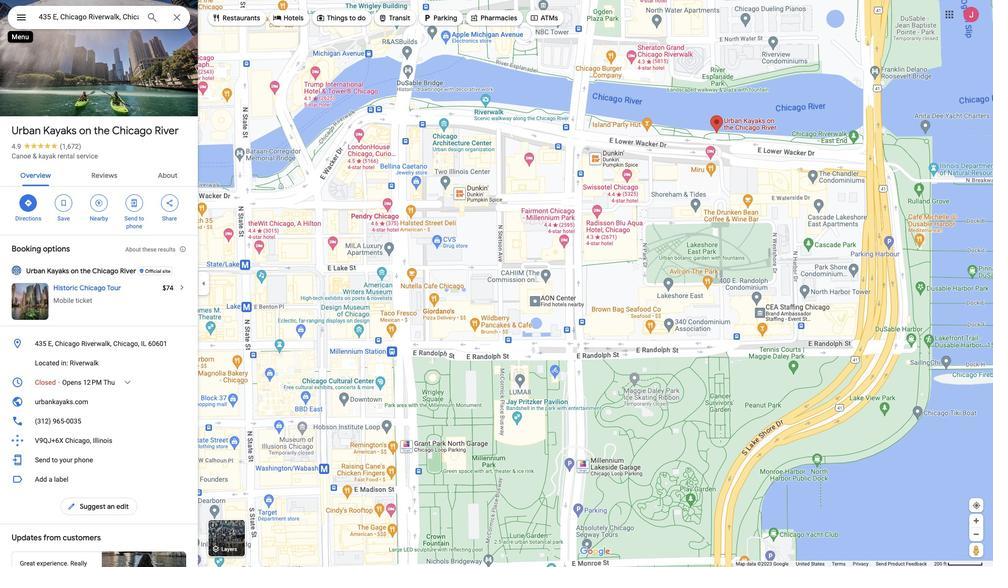 Task type: describe. For each thing, give the bounding box(es) containing it.
435 e, chicago riverwalk, chicago, il 60601
[[35, 340, 167, 348]]

feedback
[[906, 562, 927, 567]]

⋅
[[57, 379, 60, 387]]

 search field
[[8, 6, 190, 31]]

send to your phone button
[[0, 451, 198, 470]]

0 vertical spatial the
[[94, 124, 110, 138]]

send to phone
[[124, 215, 144, 230]]

zoom out image
[[973, 531, 980, 538]]

965-
[[53, 418, 66, 425]]

about button
[[150, 163, 185, 186]]

show open hours for the week image
[[123, 378, 132, 387]]


[[16, 11, 27, 24]]

privacy
[[853, 562, 869, 567]]

booking
[[12, 244, 41, 254]]


[[273, 13, 282, 23]]

urbankayaks.com link
[[0, 392, 198, 412]]

chicago inside 'button'
[[55, 340, 80, 348]]

none field inside 435 e, chicago riverwalk, chicago, il 60601 field
[[39, 11, 139, 23]]

urbankayaks.com
[[35, 398, 88, 406]]

states
[[811, 562, 825, 567]]

canoe & kayak rental service button
[[12, 151, 98, 161]]

ft
[[944, 562, 947, 567]]

united
[[796, 562, 810, 567]]

closed ⋅ opens 12 pm thu
[[35, 379, 115, 387]]

 parking
[[423, 13, 457, 23]]

v9qj+6x chicago, illinois
[[35, 437, 112, 445]]

&
[[33, 152, 37, 160]]

photos
[[40, 96, 64, 105]]

reviews button
[[84, 163, 125, 186]]

thu
[[103, 379, 115, 387]]

your
[[60, 456, 73, 464]]

share
[[162, 215, 177, 222]]

service
[[76, 152, 98, 160]]

closed
[[35, 379, 56, 387]]

add
[[35, 476, 47, 484]]

1 vertical spatial urban kayaks on the chicago river
[[26, 267, 136, 275]]

map data ©2023 google
[[736, 562, 789, 567]]

send for send product feedback
[[876, 562, 887, 567]]

tab list inside urban kayaks on the chicago river main content
[[0, 163, 198, 186]]

illinois
[[93, 437, 112, 445]]

1 vertical spatial urban
[[26, 267, 45, 275]]

urban kayaks on the chicago river main content
[[0, 0, 202, 567]]

show street view coverage image
[[970, 543, 984, 558]]

 button
[[8, 6, 35, 31]]

chicago, inside button
[[65, 437, 91, 445]]

add a label
[[35, 476, 68, 484]]

official site
[[145, 268, 171, 274]]

hotels
[[284, 14, 304, 22]]

(312) 965-0035 button
[[0, 412, 198, 431]]

send to your phone
[[35, 456, 93, 464]]

12 pm
[[83, 379, 102, 387]]

4.9 stars image
[[21, 143, 60, 149]]

located in: riverwalk button
[[0, 354, 198, 373]]

 hotels
[[273, 13, 304, 23]]

things
[[327, 14, 348, 22]]

0 vertical spatial urban kayaks on the chicago river
[[12, 124, 179, 138]]

updates
[[12, 533, 42, 543]]

792 photos button
[[7, 92, 68, 109]]

save
[[57, 215, 70, 222]]

collapse side panel image
[[198, 278, 209, 289]]

terms
[[832, 562, 846, 567]]

e,
[[48, 340, 53, 348]]

 atms
[[530, 13, 558, 23]]


[[59, 198, 68, 209]]

google maps element
[[0, 0, 993, 567]]

booking options
[[12, 244, 70, 254]]

v9qj+6x chicago, illinois button
[[0, 431, 198, 451]]

phone inside button
[[74, 456, 93, 464]]

options
[[43, 244, 70, 254]]

opens
[[62, 379, 81, 387]]

riverwalk,
[[81, 340, 112, 348]]

hours image
[[12, 377, 23, 388]]

pharmacies
[[481, 14, 517, 22]]

tour
[[107, 284, 121, 292]]

0 vertical spatial kayaks
[[43, 124, 77, 138]]

data
[[747, 562, 756, 567]]

chicago, inside 'button'
[[113, 340, 139, 348]]

0 horizontal spatial the
[[80, 267, 91, 275]]

layers
[[222, 547, 237, 553]]

435 E, Chicago Riverwalk, Chicago, IL 60601 field
[[8, 6, 190, 29]]

mobile ticket
[[53, 297, 92, 305]]

200 ft
[[934, 562, 947, 567]]

1,672 reviews element
[[60, 143, 81, 150]]

(1,672)
[[60, 143, 81, 150]]

 things to do
[[316, 13, 366, 23]]

rental
[[58, 152, 75, 160]]

about these results
[[125, 246, 176, 253]]

©2023
[[758, 562, 772, 567]]

from
[[43, 533, 61, 543]]

historic chicago tour
[[53, 284, 121, 292]]


[[165, 198, 174, 209]]

0035
[[66, 418, 81, 425]]

in:
[[61, 359, 68, 367]]

60601
[[148, 340, 167, 348]]

435 e, chicago riverwalk, chicago, il 60601 button
[[0, 334, 198, 354]]

suggest
[[80, 502, 106, 511]]

about these results image
[[179, 246, 186, 253]]


[[378, 13, 387, 23]]

(312) 965-0035
[[35, 418, 81, 425]]



Task type: vqa. For each thing, say whether or not it's contained in the screenshot.


Task type: locate. For each thing, give the bounding box(es) containing it.
chicago
[[112, 124, 152, 138], [92, 267, 118, 275], [79, 284, 106, 292], [55, 340, 80, 348]]

on up (1,672) on the left
[[79, 124, 91, 138]]


[[316, 13, 325, 23]]

kayak
[[39, 152, 56, 160]]

edit
[[116, 502, 129, 511]]

footer
[[736, 561, 934, 567]]

about left these
[[125, 246, 141, 253]]

to
[[349, 14, 356, 22], [139, 215, 144, 222], [52, 456, 58, 464]]

0 vertical spatial send
[[124, 215, 137, 222]]

1 horizontal spatial river
[[155, 124, 179, 138]]

1 vertical spatial the
[[80, 267, 91, 275]]

$74
[[162, 284, 174, 292]]

these
[[142, 246, 157, 253]]


[[130, 198, 139, 209]]

2 vertical spatial to
[[52, 456, 58, 464]]


[[530, 13, 539, 23]]

about for about
[[158, 171, 178, 180]]

tab list containing overview
[[0, 163, 198, 186]]

1 horizontal spatial send
[[124, 215, 137, 222]]

chicago, left il
[[113, 340, 139, 348]]

0 vertical spatial river
[[155, 124, 179, 138]]

ticket
[[76, 297, 92, 305]]

site
[[162, 268, 171, 274]]

0 vertical spatial chicago,
[[113, 340, 139, 348]]

send product feedback
[[876, 562, 927, 567]]

to for send to phone
[[139, 215, 144, 222]]

 suggest an edit
[[67, 501, 129, 512]]

0 horizontal spatial send
[[35, 456, 50, 464]]

map
[[736, 562, 746, 567]]

historic
[[53, 284, 78, 292]]

about for about these results
[[125, 246, 141, 253]]

located in: riverwalk
[[35, 359, 99, 367]]

1 horizontal spatial phone
[[126, 223, 142, 230]]

1 vertical spatial phone
[[74, 456, 93, 464]]

1 vertical spatial to
[[139, 215, 144, 222]]

to inside  things to do
[[349, 14, 356, 22]]

to left share
[[139, 215, 144, 222]]

0 horizontal spatial river
[[120, 267, 136, 275]]

tab list
[[0, 163, 198, 186]]

riverwalk
[[70, 359, 99, 367]]

to left your
[[52, 456, 58, 464]]

200
[[934, 562, 942, 567]]

google
[[773, 562, 789, 567]]

phone down 
[[126, 223, 142, 230]]

None field
[[39, 11, 139, 23]]

(312)
[[35, 418, 51, 425]]

0 horizontal spatial chicago,
[[65, 437, 91, 445]]

send down 
[[124, 215, 137, 222]]

 restaurants
[[212, 13, 260, 23]]

overview button
[[13, 163, 59, 186]]


[[95, 198, 103, 209]]

the up historic chicago tour
[[80, 267, 91, 275]]

200 ft button
[[934, 562, 983, 567]]

footer containing map data ©2023 google
[[736, 561, 934, 567]]

1 vertical spatial about
[[125, 246, 141, 253]]

do
[[358, 14, 366, 22]]

urban kayaks on the chicago river up service
[[12, 124, 179, 138]]

show your location image
[[972, 501, 981, 510]]

about
[[158, 171, 178, 180], [125, 246, 141, 253]]

kayaks up historic
[[47, 267, 69, 275]]

restaurants
[[223, 14, 260, 22]]

urban up 4.9
[[12, 124, 41, 138]]

send for send to phone
[[124, 215, 137, 222]]

river up about button
[[155, 124, 179, 138]]

an
[[107, 502, 115, 511]]

0 vertical spatial about
[[158, 171, 178, 180]]

phone
[[126, 223, 142, 230], [74, 456, 93, 464]]

about up 
[[158, 171, 178, 180]]

united states button
[[796, 561, 825, 567]]

united states
[[796, 562, 825, 567]]

send inside information for urban kayaks on the chicago river region
[[35, 456, 50, 464]]

1 vertical spatial kayaks
[[47, 267, 69, 275]]

1 horizontal spatial to
[[139, 215, 144, 222]]

0 vertical spatial to
[[349, 14, 356, 22]]

chicago, down 0035
[[65, 437, 91, 445]]

v9qj+6x
[[35, 437, 63, 445]]

to for send to your phone
[[52, 456, 58, 464]]

label
[[54, 476, 68, 484]]

0 vertical spatial urban
[[12, 124, 41, 138]]

1 vertical spatial on
[[71, 267, 79, 275]]

1 horizontal spatial the
[[94, 124, 110, 138]]

send inside send to phone
[[124, 215, 137, 222]]

send left "product"
[[876, 562, 887, 567]]


[[24, 198, 33, 209]]

results
[[158, 246, 176, 253]]

792
[[25, 96, 38, 105]]

canoe & kayak rental service
[[12, 152, 98, 160]]

directions
[[15, 215, 41, 222]]

send up add
[[35, 456, 50, 464]]

river up the tour on the left of page
[[120, 267, 136, 275]]

435
[[35, 340, 46, 348]]

2 vertical spatial send
[[876, 562, 887, 567]]

overview
[[20, 171, 51, 180]]

phone inside send to phone
[[126, 223, 142, 230]]

about inside button
[[158, 171, 178, 180]]

urban kayaks on the chicago river
[[12, 124, 179, 138], [26, 267, 136, 275]]

actions for urban kayaks on the chicago river region
[[0, 187, 198, 235]]

the
[[94, 124, 110, 138], [80, 267, 91, 275]]


[[423, 13, 432, 23]]

0 horizontal spatial about
[[125, 246, 141, 253]]

to left do
[[349, 14, 356, 22]]

to inside send to your phone button
[[52, 456, 58, 464]]

photo of urban kayaks on the chicago river image
[[0, 0, 202, 116]]

1 vertical spatial river
[[120, 267, 136, 275]]


[[67, 501, 76, 512]]

reviews
[[91, 171, 117, 180]]

1 horizontal spatial about
[[158, 171, 178, 180]]

1 horizontal spatial chicago,
[[113, 340, 139, 348]]

il
[[141, 340, 147, 348]]


[[212, 13, 221, 23]]

0 horizontal spatial phone
[[74, 456, 93, 464]]

google account: james peterson  
(james.peterson1902@gmail.com) image
[[964, 7, 979, 22]]

1 vertical spatial chicago,
[[65, 437, 91, 445]]

nearby
[[90, 215, 108, 222]]

phone right your
[[74, 456, 93, 464]]

urban down booking options at left
[[26, 267, 45, 275]]

0 vertical spatial phone
[[126, 223, 142, 230]]

river
[[155, 124, 179, 138], [120, 267, 136, 275]]

the up service
[[94, 124, 110, 138]]

footer inside google maps element
[[736, 561, 934, 567]]

send
[[124, 215, 137, 222], [35, 456, 50, 464], [876, 562, 887, 567]]

urban kayaks on the chicago river up historic chicago tour
[[26, 267, 136, 275]]

zoom in image
[[973, 517, 980, 525]]

on up historic
[[71, 267, 79, 275]]

2 horizontal spatial send
[[876, 562, 887, 567]]

customers
[[63, 533, 101, 543]]

privacy button
[[853, 561, 869, 567]]

a
[[49, 476, 52, 484]]

 pharmacies
[[470, 13, 517, 23]]

to inside send to phone
[[139, 215, 144, 222]]

kayaks up 1,672 reviews element
[[43, 124, 77, 138]]

terms button
[[832, 561, 846, 567]]

0 horizontal spatial to
[[52, 456, 58, 464]]

2 horizontal spatial to
[[349, 14, 356, 22]]

1 vertical spatial send
[[35, 456, 50, 464]]

4.9
[[12, 143, 21, 150]]

updates from customers
[[12, 533, 101, 543]]


[[470, 13, 479, 23]]

information for urban kayaks on the chicago river region
[[0, 334, 198, 470]]

send for send to your phone
[[35, 456, 50, 464]]

parking
[[434, 14, 457, 22]]

located
[[35, 359, 59, 367]]

kayaks
[[43, 124, 77, 138], [47, 267, 69, 275]]

0 vertical spatial on
[[79, 124, 91, 138]]

transit
[[389, 14, 410, 22]]



